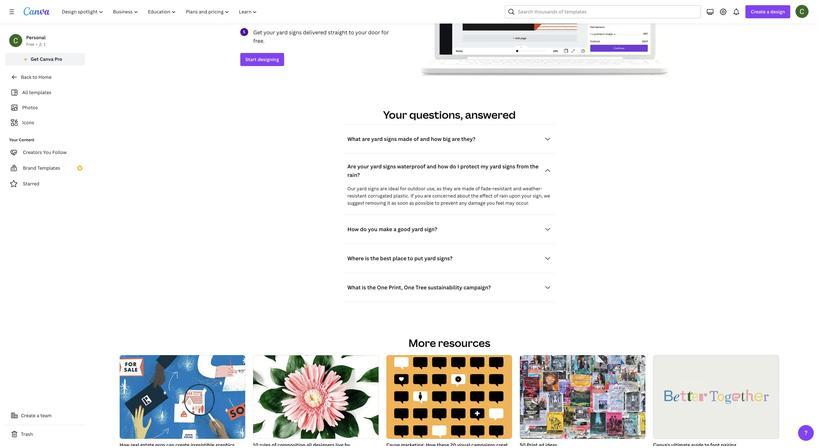 Task type: vqa. For each thing, say whether or not it's contained in the screenshot.
the middle you
yes



Task type: locate. For each thing, give the bounding box(es) containing it.
what for what are yard signs made of and how big are they?
[[348, 135, 361, 143]]

of left rain
[[494, 193, 499, 199]]

we
[[544, 193, 551, 199]]

of inside what are yard signs made of and how big are they? dropdown button
[[414, 135, 419, 143]]

team
[[40, 413, 52, 419]]

corrugated
[[368, 193, 393, 199]]

place
[[393, 255, 407, 262]]

1 horizontal spatial one
[[404, 284, 415, 291]]

get inside button
[[31, 56, 39, 62]]

made up waterproof
[[398, 135, 413, 143]]

is for what
[[362, 284, 366, 291]]

what inside dropdown button
[[348, 135, 361, 143]]

you left make
[[368, 226, 378, 233]]

content
[[19, 137, 34, 143]]

to right straight
[[349, 29, 354, 36]]

0 horizontal spatial you
[[368, 226, 378, 233]]

the inside dropdown button
[[368, 284, 376, 291]]

creators
[[23, 149, 42, 155]]

1 horizontal spatial as
[[410, 200, 414, 206]]

canva's ultimate guide to font pairing image
[[654, 355, 780, 439]]

one
[[377, 284, 388, 291], [404, 284, 415, 291]]

1 vertical spatial for
[[400, 186, 407, 192]]

0 vertical spatial your
[[383, 108, 407, 122]]

what down where
[[348, 284, 361, 291]]

2 vertical spatial and
[[514, 186, 522, 192]]

back to home link
[[5, 71, 85, 84]]

signs inside our yard signs are ideal for outdoor use, as they are made of fade-resistant and weather- resistant corrugated plastic. if you are concerned about the effect of rain upon your sign, we suggest removing it as soon as possible to prevent any damage you feel may occur.
[[368, 186, 379, 192]]

1 what from the top
[[348, 135, 361, 143]]

you right if
[[415, 193, 423, 199]]

is right where
[[365, 255, 369, 262]]

protect
[[461, 163, 480, 170]]

get left canva
[[31, 56, 39, 62]]

to down concerned
[[435, 200, 440, 206]]

you down effect
[[487, 200, 495, 206]]

starred link
[[5, 177, 85, 190]]

a
[[767, 9, 770, 15], [394, 226, 397, 233], [37, 413, 39, 419]]

i
[[458, 163, 459, 170]]

where is the best place to put yard signs?
[[348, 255, 453, 262]]

you
[[415, 193, 423, 199], [487, 200, 495, 206], [368, 226, 378, 233]]

it
[[388, 200, 391, 206]]

do inside are your yard signs waterproof and how do i protect my yard signs from the rain?
[[450, 163, 457, 170]]

as right it
[[392, 200, 397, 206]]

resistant up rain
[[493, 186, 512, 192]]

1 horizontal spatial your
[[383, 108, 407, 122]]

1 horizontal spatial for
[[400, 186, 407, 192]]

0 horizontal spatial a
[[37, 413, 39, 419]]

your up occur.
[[522, 193, 532, 199]]

your
[[264, 29, 275, 36], [356, 29, 367, 36], [358, 163, 369, 170], [522, 193, 532, 199]]

2 horizontal spatial you
[[487, 200, 495, 206]]

how real estate pros can create irresistible graphics image
[[120, 355, 245, 439]]

to inside dropdown button
[[408, 255, 413, 262]]

1 horizontal spatial resistant
[[493, 186, 512, 192]]

as right use,
[[437, 186, 442, 192]]

1 horizontal spatial a
[[394, 226, 397, 233]]

brand
[[23, 165, 36, 171]]

create inside dropdown button
[[751, 9, 766, 15]]

your left content
[[9, 137, 18, 143]]

as
[[437, 186, 442, 192], [392, 200, 397, 206], [410, 200, 414, 206]]

for inside get your yard signs delivered straight to your door for free.
[[382, 29, 389, 36]]

your right are
[[358, 163, 369, 170]]

to left put
[[408, 255, 413, 262]]

for up plastic.
[[400, 186, 407, 192]]

yard
[[277, 29, 288, 36], [372, 135, 383, 143], [371, 163, 382, 170], [490, 163, 502, 170], [357, 186, 367, 192], [412, 226, 423, 233], [425, 255, 436, 262]]

create inside button
[[21, 413, 36, 419]]

all templates
[[22, 89, 51, 96]]

0 vertical spatial is
[[365, 255, 369, 262]]

do right how
[[360, 226, 367, 233]]

2 horizontal spatial of
[[494, 193, 499, 199]]

create left team
[[21, 413, 36, 419]]

photos
[[22, 104, 38, 111]]

0 vertical spatial of
[[414, 135, 419, 143]]

about
[[457, 193, 470, 199]]

rain?
[[348, 171, 360, 179]]

a inside "dropdown button"
[[394, 226, 397, 233]]

0 horizontal spatial resistant
[[348, 193, 367, 199]]

is down where
[[362, 284, 366, 291]]

print,
[[389, 284, 403, 291]]

brand templates link
[[5, 162, 85, 175]]

0 vertical spatial for
[[382, 29, 389, 36]]

trash link
[[5, 428, 85, 441]]

1 one from the left
[[377, 284, 388, 291]]

a inside button
[[37, 413, 39, 419]]

is inside what is the one print, one tree sustainability campaign? dropdown button
[[362, 284, 366, 291]]

are
[[362, 135, 370, 143], [452, 135, 460, 143], [380, 186, 387, 192], [454, 186, 461, 192], [424, 193, 431, 199]]

to right "back"
[[33, 74, 37, 80]]

50 print ad ideas image
[[520, 355, 646, 439]]

0 vertical spatial made
[[398, 135, 413, 143]]

a left team
[[37, 413, 39, 419]]

they
[[443, 186, 453, 192]]

what up are
[[348, 135, 361, 143]]

signs?
[[437, 255, 453, 262]]

and up upon
[[514, 186, 522, 192]]

best
[[380, 255, 392, 262]]

answered
[[465, 108, 516, 122]]

made up about
[[462, 186, 475, 192]]

0 horizontal spatial create
[[21, 413, 36, 419]]

any
[[459, 200, 467, 206]]

2 vertical spatial you
[[368, 226, 378, 233]]

how do you make a good yard sign? button
[[345, 223, 555, 236]]

cause marketing: how these 20 visual campaigns created a massive impact image
[[387, 355, 512, 439]]

signs for waterproof
[[383, 163, 396, 170]]

how
[[431, 135, 442, 143], [438, 163, 449, 170]]

signs
[[289, 29, 302, 36], [384, 135, 397, 143], [383, 163, 396, 170], [503, 163, 516, 170], [368, 186, 379, 192]]

the right from
[[530, 163, 539, 170]]

1 vertical spatial create
[[21, 413, 36, 419]]

do
[[450, 163, 457, 170], [360, 226, 367, 233]]

christina overa image
[[796, 5, 809, 18]]

1 horizontal spatial get
[[253, 29, 262, 36]]

0 horizontal spatial get
[[31, 56, 39, 62]]

1 vertical spatial do
[[360, 226, 367, 233]]

a inside dropdown button
[[767, 9, 770, 15]]

of left fade-
[[476, 186, 480, 192]]

straight
[[328, 29, 348, 36]]

our
[[348, 186, 356, 192]]

your up what are yard signs made of and how big are they?
[[383, 108, 407, 122]]

how inside are your yard signs waterproof and how do i protect my yard signs from the rain?
[[438, 163, 449, 170]]

•
[[36, 42, 37, 47]]

your left "door"
[[356, 29, 367, 36]]

and right waterproof
[[427, 163, 437, 170]]

templates
[[37, 165, 60, 171]]

are your yard signs waterproof and how do i protect my yard signs from the rain? button
[[345, 162, 555, 180]]

is inside where is the best place to put yard signs? dropdown button
[[365, 255, 369, 262]]

0 horizontal spatial do
[[360, 226, 367, 233]]

you
[[43, 149, 51, 155]]

for right "door"
[[382, 29, 389, 36]]

how left big
[[431, 135, 442, 143]]

damage
[[468, 200, 486, 206]]

what are yard signs made of and how big are they?
[[348, 135, 476, 143]]

None search field
[[505, 5, 702, 18]]

1 vertical spatial how
[[438, 163, 449, 170]]

of up waterproof
[[414, 135, 419, 143]]

0 horizontal spatial one
[[377, 284, 388, 291]]

resistant up suggest
[[348, 193, 367, 199]]

and inside what are yard signs made of and how big are they? dropdown button
[[420, 135, 430, 143]]

0 horizontal spatial your
[[9, 137, 18, 143]]

resistant
[[493, 186, 512, 192], [348, 193, 367, 199]]

the inside are your yard signs waterproof and how do i protect my yard signs from the rain?
[[530, 163, 539, 170]]

how left i
[[438, 163, 449, 170]]

one left print,
[[377, 284, 388, 291]]

what is the one print, one tree sustainability campaign?
[[348, 284, 491, 291]]

1 horizontal spatial create
[[751, 9, 766, 15]]

photos link
[[9, 101, 81, 114]]

icons link
[[9, 116, 81, 129]]

a left 'design' on the right
[[767, 9, 770, 15]]

your for your content
[[9, 137, 18, 143]]

a left good at the bottom of the page
[[394, 226, 397, 233]]

one left the tree
[[404, 284, 415, 291]]

get for get your yard signs delivered straight to your door for free.
[[253, 29, 262, 36]]

big
[[443, 135, 451, 143]]

the left print,
[[368, 284, 376, 291]]

create left 'design' on the right
[[751, 9, 766, 15]]

0 vertical spatial create
[[751, 9, 766, 15]]

1 vertical spatial made
[[462, 186, 475, 192]]

0 vertical spatial resistant
[[493, 186, 512, 192]]

create a design button
[[746, 5, 791, 18]]

ideal
[[389, 186, 399, 192]]

do left i
[[450, 163, 457, 170]]

and left big
[[420, 135, 430, 143]]

and
[[420, 135, 430, 143], [427, 163, 437, 170], [514, 186, 522, 192]]

free
[[26, 42, 34, 47]]

1 vertical spatial and
[[427, 163, 437, 170]]

questions,
[[410, 108, 463, 122]]

the up damage
[[472, 193, 479, 199]]

0 vertical spatial do
[[450, 163, 457, 170]]

what
[[348, 135, 361, 143], [348, 284, 361, 291]]

to
[[349, 29, 354, 36], [33, 74, 37, 80], [435, 200, 440, 206], [408, 255, 413, 262]]

rain
[[500, 193, 508, 199]]

2 vertical spatial a
[[37, 413, 39, 419]]

1 horizontal spatial do
[[450, 163, 457, 170]]

what inside dropdown button
[[348, 284, 361, 291]]

resources
[[438, 336, 491, 350]]

1 vertical spatial resistant
[[348, 193, 367, 199]]

2 horizontal spatial a
[[767, 9, 770, 15]]

0 vertical spatial get
[[253, 29, 262, 36]]

the
[[530, 163, 539, 170], [472, 193, 479, 199], [371, 255, 379, 262], [368, 284, 376, 291]]

0 horizontal spatial of
[[414, 135, 419, 143]]

0 horizontal spatial for
[[382, 29, 389, 36]]

where is the best place to put yard signs? button
[[345, 252, 555, 265]]

get inside get your yard signs delivered straight to your door for free.
[[253, 29, 262, 36]]

1 vertical spatial is
[[362, 284, 366, 291]]

1 horizontal spatial made
[[462, 186, 475, 192]]

2 what from the top
[[348, 284, 361, 291]]

you inside "dropdown button"
[[368, 226, 378, 233]]

for
[[382, 29, 389, 36], [400, 186, 407, 192]]

from
[[517, 163, 529, 170]]

signs inside get your yard signs delivered straight to your door for free.
[[289, 29, 302, 36]]

and inside are your yard signs waterproof and how do i protect my yard signs from the rain?
[[427, 163, 437, 170]]

1 vertical spatial your
[[9, 137, 18, 143]]

1 horizontal spatial you
[[415, 193, 423, 199]]

outdoor
[[408, 186, 426, 192]]

1 vertical spatial a
[[394, 226, 397, 233]]

create a team button
[[5, 409, 85, 422]]

1 vertical spatial what
[[348, 284, 361, 291]]

icons
[[22, 119, 34, 126]]

pro
[[55, 56, 62, 62]]

0 vertical spatial what
[[348, 135, 361, 143]]

0 horizontal spatial made
[[398, 135, 413, 143]]

to inside our yard signs are ideal for outdoor use, as they are made of fade-resistant and weather- resistant corrugated plastic. if you are concerned about the effect of rain upon your sign, we suggest removing it as soon as possible to prevent any damage you feel may occur.
[[435, 200, 440, 206]]

make
[[379, 226, 393, 233]]

as down if
[[410, 200, 414, 206]]

fade-
[[481, 186, 493, 192]]

yard inside our yard signs are ideal for outdoor use, as they are made of fade-resistant and weather- resistant corrugated plastic. if you are concerned about the effect of rain upon your sign, we suggest removing it as soon as possible to prevent any damage you feel may occur.
[[357, 186, 367, 192]]

1 horizontal spatial of
[[476, 186, 480, 192]]

made inside our yard signs are ideal for outdoor use, as they are made of fade-resistant and weather- resistant corrugated plastic. if you are concerned about the effect of rain upon your sign, we suggest removing it as soon as possible to prevent any damage you feel may occur.
[[462, 186, 475, 192]]

0 vertical spatial and
[[420, 135, 430, 143]]

how do you make a good yard sign?
[[348, 226, 438, 233]]

trash
[[21, 431, 33, 438]]

get up free.
[[253, 29, 262, 36]]

all templates link
[[9, 86, 81, 99]]

1 vertical spatial get
[[31, 56, 39, 62]]

upon
[[509, 193, 521, 199]]

yard inside "dropdown button"
[[412, 226, 423, 233]]

is for where
[[365, 255, 369, 262]]

0 vertical spatial a
[[767, 9, 770, 15]]



Task type: describe. For each thing, give the bounding box(es) containing it.
your content
[[9, 137, 34, 143]]

1 vertical spatial of
[[476, 186, 480, 192]]

signs for delivered
[[289, 29, 302, 36]]

plastic.
[[394, 193, 410, 199]]

more
[[409, 336, 436, 350]]

more resources
[[409, 336, 491, 350]]

your up free.
[[264, 29, 275, 36]]

occur.
[[516, 200, 530, 206]]

do inside "dropdown button"
[[360, 226, 367, 233]]

feel
[[496, 200, 505, 206]]

Search search field
[[518, 6, 697, 18]]

the inside our yard signs are ideal for outdoor use, as they are made of fade-resistant and weather- resistant corrugated plastic. if you are concerned about the effect of rain upon your sign, we suggest removing it as soon as possible to prevent any damage you feel may occur.
[[472, 193, 479, 199]]

back to home
[[21, 74, 52, 80]]

they?
[[462, 135, 476, 143]]

2 one from the left
[[404, 284, 415, 291]]

may
[[506, 200, 515, 206]]

templates
[[29, 89, 51, 96]]

1 vertical spatial you
[[487, 200, 495, 206]]

prevent
[[441, 200, 458, 206]]

your for your questions, answered
[[383, 108, 407, 122]]

sign,
[[533, 193, 543, 199]]

where
[[348, 255, 364, 262]]

2 horizontal spatial as
[[437, 186, 442, 192]]

0 vertical spatial how
[[431, 135, 442, 143]]

create for create a team
[[21, 413, 36, 419]]

sign?
[[425, 226, 438, 233]]

for inside our yard signs are ideal for outdoor use, as they are made of fade-resistant and weather- resistant corrugated plastic. if you are concerned about the effect of rain upon your sign, we suggest removing it as soon as possible to prevent any damage you feel may occur.
[[400, 186, 407, 192]]

how
[[348, 226, 359, 233]]

tree
[[416, 284, 427, 291]]

my
[[481, 163, 489, 170]]

removing
[[366, 200, 386, 206]]

create a team
[[21, 413, 52, 419]]

top level navigation element
[[58, 5, 263, 18]]

get canva pro button
[[5, 53, 85, 65]]

start designing
[[246, 56, 279, 63]]

creators you follow link
[[5, 146, 85, 159]]

0 vertical spatial you
[[415, 193, 423, 199]]

back
[[21, 74, 31, 80]]

the left best
[[371, 255, 379, 262]]

2 vertical spatial of
[[494, 193, 499, 199]]

1
[[43, 42, 46, 47]]

delivered
[[303, 29, 327, 36]]

a for team
[[37, 413, 39, 419]]

all
[[22, 89, 28, 96]]

creators you follow
[[23, 149, 67, 155]]

door
[[368, 29, 380, 36]]

suggest
[[348, 200, 365, 206]]

what for what is the one print, one tree sustainability campaign?
[[348, 284, 361, 291]]

made inside dropdown button
[[398, 135, 413, 143]]

design
[[771, 9, 786, 15]]

start
[[246, 56, 257, 63]]

campaign?
[[464, 284, 491, 291]]

create for create a design
[[751, 9, 766, 15]]

create a design
[[751, 9, 786, 15]]

canva
[[40, 56, 54, 62]]

signs for made
[[384, 135, 397, 143]]

start designing link
[[240, 53, 284, 66]]

your inside our yard signs are ideal for outdoor use, as they are made of fade-resistant and weather- resistant corrugated plastic. if you are concerned about the effect of rain upon your sign, we suggest removing it as soon as possible to prevent any damage you feel may occur.
[[522, 193, 532, 199]]

what is the one print, one tree sustainability campaign? button
[[345, 281, 555, 294]]

soon
[[398, 200, 408, 206]]

yard inside get your yard signs delivered straight to your door for free.
[[277, 29, 288, 36]]

get canva pro
[[31, 56, 62, 62]]

are your yard signs waterproof and how do i protect my yard signs from the rain?
[[348, 163, 539, 179]]

get for get canva pro
[[31, 56, 39, 62]]

a for design
[[767, 9, 770, 15]]

get your yard signs delivered straight to your door for free.
[[253, 29, 389, 45]]

your inside are your yard signs waterproof and how do i protect my yard signs from the rain?
[[358, 163, 369, 170]]

0 horizontal spatial as
[[392, 200, 397, 206]]

personal
[[26, 34, 46, 41]]

waterproof
[[397, 163, 426, 170]]

good
[[398, 226, 411, 233]]

what are yard signs made of and how big are they? button
[[345, 133, 555, 146]]

free.
[[253, 37, 265, 45]]

and inside our yard signs are ideal for outdoor use, as they are made of fade-resistant and weather- resistant corrugated plastic. if you are concerned about the effect of rain upon your sign, we suggest removing it as soon as possible to prevent any damage you feel may occur.
[[514, 186, 522, 192]]

use,
[[427, 186, 436, 192]]

10 rules of composition all designers live by image
[[253, 355, 379, 439]]

to inside get your yard signs delivered straight to your door for free.
[[349, 29, 354, 36]]

sustainability
[[428, 284, 463, 291]]

follow
[[52, 149, 67, 155]]

our yard signs are ideal for outdoor use, as they are made of fade-resistant and weather- resistant corrugated plastic. if you are concerned about the effect of rain upon your sign, we suggest removing it as soon as possible to prevent any damage you feel may occur.
[[348, 186, 551, 206]]

home
[[38, 74, 52, 80]]

how to design and print your yards sign image
[[421, 0, 670, 76]]

put
[[415, 255, 423, 262]]

effect
[[480, 193, 493, 199]]

weather-
[[523, 186, 543, 192]]

starred
[[23, 181, 39, 187]]

free •
[[26, 42, 37, 47]]

designing
[[258, 56, 279, 63]]



